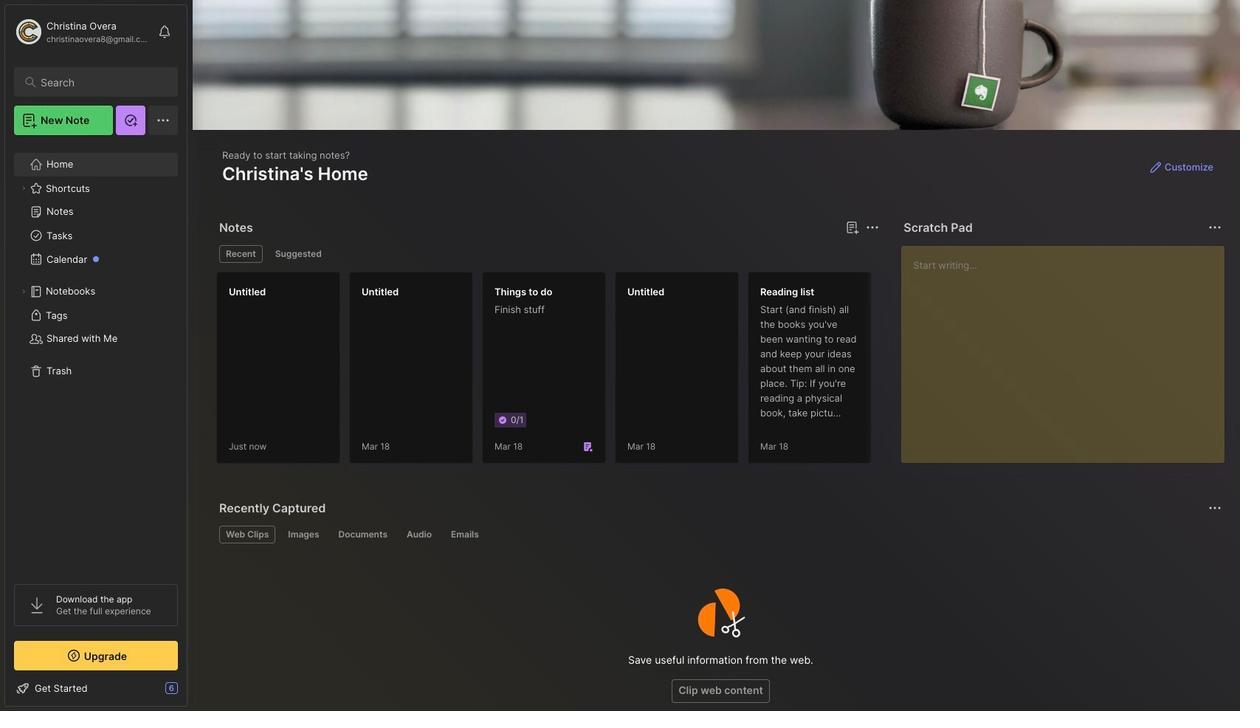 Task type: locate. For each thing, give the bounding box(es) containing it.
More actions field
[[863, 217, 883, 238], [1205, 217, 1226, 238], [1205, 498, 1226, 518]]

1 tab list from the top
[[219, 245, 878, 263]]

Account field
[[14, 17, 151, 47]]

tab
[[219, 245, 263, 263], [269, 245, 328, 263], [219, 526, 276, 544], [282, 526, 326, 544], [332, 526, 394, 544], [400, 526, 439, 544], [445, 526, 486, 544]]

row group
[[216, 272, 1014, 473]]

1 vertical spatial tab list
[[219, 526, 1220, 544]]

click to collapse image
[[186, 684, 198, 702]]

more actions image
[[864, 219, 882, 236], [1207, 219, 1224, 236], [1207, 499, 1224, 517]]

tree
[[5, 144, 187, 571]]

None search field
[[41, 73, 165, 91]]

tab list
[[219, 245, 878, 263], [219, 526, 1220, 544]]

0 vertical spatial tab list
[[219, 245, 878, 263]]

Help and Learning task checklist field
[[5, 676, 187, 700]]



Task type: describe. For each thing, give the bounding box(es) containing it.
none search field inside main element
[[41, 73, 165, 91]]

Search text field
[[41, 75, 165, 89]]

tree inside main element
[[5, 144, 187, 571]]

2 tab list from the top
[[219, 526, 1220, 544]]

expand notebooks image
[[19, 287, 28, 296]]

Start writing… text field
[[914, 246, 1224, 451]]

main element
[[0, 0, 192, 711]]



Task type: vqa. For each thing, say whether or not it's contained in the screenshot.
More actions icon
yes



